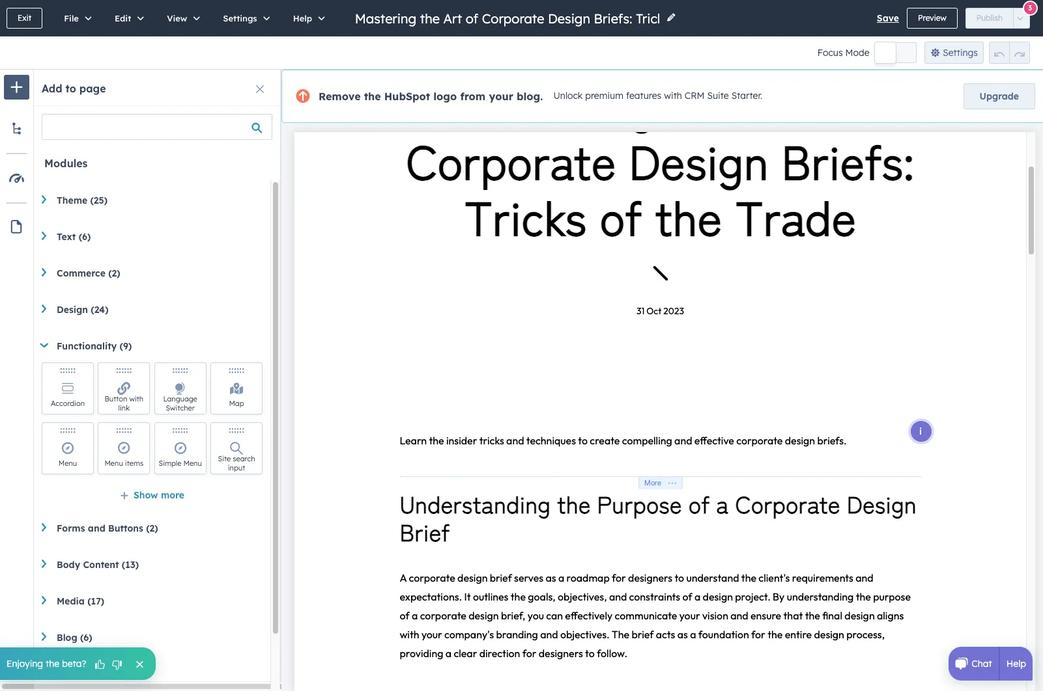 Task type: locate. For each thing, give the bounding box(es) containing it.
1 horizontal spatial settings
[[943, 47, 978, 59]]

publish button
[[965, 8, 1014, 29]]

add
[[42, 82, 62, 95]]

edit
[[115, 13, 131, 23]]

1 horizontal spatial settings button
[[924, 42, 984, 64]]

crm
[[685, 90, 705, 102]]

the
[[364, 90, 381, 103], [46, 659, 59, 670]]

0 horizontal spatial the
[[46, 659, 59, 670]]

blog.
[[517, 90, 543, 103]]

help button
[[279, 0, 334, 36]]

1 horizontal spatial help
[[1007, 659, 1026, 670]]

0 horizontal spatial settings button
[[209, 0, 279, 36]]

settings button
[[209, 0, 279, 36], [924, 42, 984, 64]]

settings
[[223, 13, 257, 23], [943, 47, 978, 59]]

features
[[626, 90, 662, 102]]

help
[[293, 13, 312, 23], [1007, 659, 1026, 670]]

remove
[[319, 90, 361, 103]]

1 horizontal spatial the
[[364, 90, 381, 103]]

unlock premium features with crm suite starter.
[[553, 90, 763, 102]]

None field
[[354, 9, 661, 27]]

0 vertical spatial settings button
[[209, 0, 279, 36]]

0 horizontal spatial settings
[[223, 13, 257, 23]]

suite
[[707, 90, 729, 102]]

exit link
[[7, 8, 42, 29]]

remove the hubspot logo from your blog.
[[319, 90, 543, 103]]

0 vertical spatial the
[[364, 90, 381, 103]]

group
[[989, 42, 1030, 64]]

logo
[[434, 90, 457, 103]]

file
[[64, 13, 79, 23]]

focus mode element
[[875, 42, 917, 63]]

settings right view button
[[223, 13, 257, 23]]

save
[[877, 12, 899, 24]]

enjoying the beta?
[[7, 659, 86, 670]]

0 vertical spatial settings
[[223, 13, 257, 23]]

the for beta?
[[46, 659, 59, 670]]

starter.
[[731, 90, 763, 102]]

upgrade link
[[963, 83, 1035, 109]]

premium
[[585, 90, 624, 102]]

beta?
[[62, 659, 86, 670]]

focus mode
[[818, 47, 870, 59]]

view button
[[153, 0, 209, 36]]

the left beta?
[[46, 659, 59, 670]]

3
[[1028, 3, 1032, 12]]

0 horizontal spatial help
[[293, 13, 312, 23]]

close image
[[256, 85, 264, 93]]

exit
[[18, 13, 31, 23]]

1 vertical spatial the
[[46, 659, 59, 670]]

the right remove
[[364, 90, 381, 103]]

settings down preview button
[[943, 47, 978, 59]]

modules
[[44, 157, 88, 170]]

view
[[167, 13, 187, 23]]

publish
[[977, 13, 1003, 23]]

0 vertical spatial help
[[293, 13, 312, 23]]

the inside button
[[46, 659, 59, 670]]

to
[[65, 82, 76, 95]]



Task type: vqa. For each thing, say whether or not it's contained in the screenshot.
the
yes



Task type: describe. For each thing, give the bounding box(es) containing it.
from
[[460, 90, 486, 103]]

help inside help button
[[293, 13, 312, 23]]

save button
[[877, 10, 899, 26]]

page
[[79, 82, 106, 95]]

unlock
[[553, 90, 583, 102]]

hubspot
[[384, 90, 430, 103]]

the for hubspot
[[364, 90, 381, 103]]

1 vertical spatial settings button
[[924, 42, 984, 64]]

with
[[664, 90, 682, 102]]

enjoying the beta? button
[[0, 648, 155, 681]]

chat
[[972, 659, 992, 670]]

enjoying
[[7, 659, 43, 670]]

edit button
[[101, 0, 153, 36]]

upgrade
[[980, 91, 1019, 102]]

your
[[489, 90, 513, 103]]

1 vertical spatial help
[[1007, 659, 1026, 670]]

1 vertical spatial settings
[[943, 47, 978, 59]]

focus
[[818, 47, 843, 59]]

mode
[[845, 47, 870, 59]]

preview button
[[907, 8, 958, 29]]

thumbsup image
[[94, 660, 106, 672]]

add to page
[[42, 82, 106, 95]]

thumbsdown image
[[111, 660, 123, 672]]

publish group
[[965, 8, 1030, 29]]

file button
[[50, 0, 101, 36]]

preview
[[918, 13, 947, 23]]

Search search field
[[42, 114, 272, 140]]



